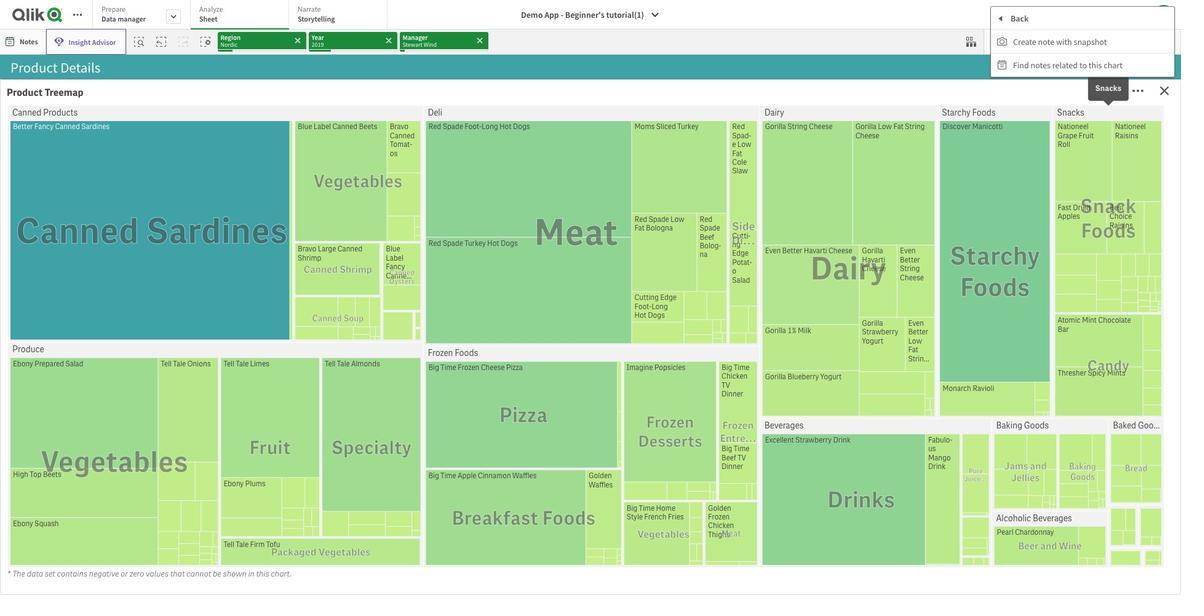 Task type: describe. For each thing, give the bounding box(es) containing it.
2 group from the left
[[962, 134, 989, 147]]

narrate storytelling
[[298, 4, 335, 23]]

clear selection for field: region image
[[294, 37, 302, 44]]

step back image
[[157, 37, 166, 47]]

demo
[[521, 9, 543, 20]]

in the top right. navigate to a specific sheet by selecting the
[[15, 293, 412, 333]]

you inside now that you see how qlik sense connects all of your data, go ahead and explore this sheet by making selections in the filters above. clicking in charts is another way to make selections so give that a try too!
[[72, 147, 93, 165]]

chart
[[1104, 59, 1123, 70]]

0 vertical spatial selections
[[209, 166, 270, 184]]

all
[[270, 147, 284, 165]]

connects
[[213, 147, 268, 165]]

above.
[[344, 166, 383, 184]]

analyze sheet
[[199, 4, 223, 23]]

narrate
[[298, 4, 321, 14]]

advisor
[[92, 37, 116, 46]]

icon in the top right and selecting the sheet that you want to explore.
[[15, 315, 428, 352]]

prepare
[[102, 4, 126, 14]]

prepare data manager
[[102, 4, 146, 23]]

to inside "icon in the top right and selecting the sheet that you want to explore."
[[267, 334, 279, 352]]

region
[[221, 33, 241, 42]]

right
[[15, 334, 43, 352]]

in left the charts
[[65, 185, 76, 203]]

zero
[[129, 569, 144, 580]]

right.
[[380, 293, 412, 311]]

back
[[1011, 13, 1029, 24]]

2019
[[312, 41, 324, 49]]

this inside now that you see how qlik sense connects all of your data, go ahead and explore this sheet by making selections in the filters above. clicking in charts is another way to make selections so give that a try too!
[[86, 166, 108, 184]]

selecting inside the in the top right. navigate to a specific sheet by selecting the
[[195, 315, 248, 333]]

want
[[235, 334, 264, 352]]

a inside the in the top right. navigate to a specific sheet by selecting the
[[85, 315, 91, 333]]

the right using on the left of the page
[[221, 293, 240, 311]]

year element
[[11, 89, 27, 99]]

from
[[69, 293, 97, 311]]

insight advisor
[[69, 37, 116, 46]]

you inside "icon in the top right and selecting the sheet that you want to explore."
[[211, 334, 232, 352]]

to inside "continue to explore this app by interacting with the rest of the sheets"
[[74, 242, 87, 260]]

manager stewart wind
[[403, 33, 437, 49]]

selecting inside clear your selections by selecting the
[[94, 356, 148, 374]]

that right values
[[170, 569, 185, 580]]

data
[[102, 14, 116, 23]]

in inside "icon in the top right and selecting the sheet that you want to explore."
[[373, 315, 383, 333]]

sheet
[[199, 14, 218, 23]]

see
[[96, 147, 116, 165]]

another
[[132, 185, 178, 203]]

-
[[561, 9, 564, 20]]

sheet inside "icon in the top right and selecting the sheet that you want to explore."
[[149, 334, 181, 352]]

per
[[860, 134, 875, 147]]

continue to explore this app by interacting with the rest of the sheets
[[15, 242, 394, 279]]

the up want
[[251, 315, 270, 333]]

create
[[1013, 36, 1037, 47]]

cannot
[[186, 569, 211, 580]]

selecting inside "icon in the top right and selecting the sheet that you want to explore."
[[70, 334, 124, 352]]

insight advisor button
[[46, 29, 126, 55]]

*
[[7, 569, 11, 580]]

the
[[12, 569, 25, 580]]

product treemap
[[7, 86, 83, 99]]

rest
[[331, 242, 355, 260]]

or
[[120, 569, 128, 580]]

go
[[362, 147, 377, 165]]

icons
[[287, 293, 319, 311]]

storytelling
[[298, 14, 335, 23]]

app
[[164, 242, 187, 260]]

smart search image
[[134, 37, 144, 47]]

data,
[[330, 147, 359, 165]]

insight
[[69, 37, 91, 46]]

now that you see how qlik sense connects all of your data, go ahead and explore this sheet by making selections in the filters above. clicking in charts is another way to make selections so give that a try too!
[[15, 147, 416, 222]]

menu containing back
[[991, 7, 1174, 77]]

the inside clear your selections by selecting the
[[151, 356, 170, 374]]

sheets
[[1078, 37, 1099, 46]]

qlik
[[148, 147, 171, 165]]

treemap
[[45, 86, 83, 99]]

sheets
[[15, 261, 55, 279]]

filters
[[308, 166, 341, 184]]

selections tool image
[[967, 37, 977, 47]]

with inside menu item
[[1056, 36, 1072, 47]]

demo app - beginner's tutorial(1) button
[[514, 5, 668, 25]]

tutorial(1)
[[606, 9, 644, 20]]

create note with snapshot menu item
[[991, 30, 1174, 54]]

manager
[[118, 14, 146, 23]]

the inside now that you see how qlik sense connects all of your data, go ahead and explore this sheet by making selections in the filters above. clicking in charts is another way to make selections so give that a try too!
[[286, 166, 305, 184]]

the down specific
[[127, 334, 146, 352]]

this left chart.
[[256, 569, 269, 580]]

icon.
[[198, 356, 226, 374]]

a inside now that you see how qlik sense connects all of your data, go ahead and explore this sheet by making selections in the filters above. clicking in charts is another way to make selections so give that a try too!
[[389, 185, 396, 203]]

set
[[44, 569, 55, 580]]

values
[[146, 569, 168, 580]]

year 2019
[[312, 33, 324, 49]]

the left rest on the left of page
[[307, 242, 328, 260]]

bookmarks
[[1004, 37, 1040, 46]]

to inside the in the top right. navigate to a specific sheet by selecting the
[[69, 315, 82, 333]]

explore.
[[282, 334, 329, 352]]

top inside "icon in the top right and selecting the sheet that you want to explore."
[[408, 315, 428, 333]]

to inside menu item
[[1080, 59, 1087, 70]]

year for year 2019
[[312, 33, 324, 42]]

ahead
[[380, 147, 416, 165]]

by inside clear your selections by selecting the
[[78, 356, 92, 374]]

and inside "icon in the top right and selecting the sheet that you want to explore."
[[45, 334, 68, 352]]

wind
[[424, 41, 437, 49]]

find notes related to this chart
[[1013, 59, 1123, 70]]

negative
[[89, 569, 119, 580]]

chart.
[[271, 569, 291, 580]]

selections inside clear your selections by selecting the
[[15, 356, 75, 374]]

clear selection for field: year image
[[385, 37, 393, 44]]

how
[[119, 147, 145, 165]]

related
[[1052, 59, 1078, 70]]

using
[[186, 293, 219, 311]]



Task type: vqa. For each thing, say whether or not it's contained in the screenshot.
the Priority associated with 203
no



Task type: locate. For each thing, give the bounding box(es) containing it.
0 vertical spatial navigate
[[15, 293, 67, 311]]

year for year
[[11, 89, 27, 99]]

2 vertical spatial and
[[45, 334, 68, 352]]

a left the try
[[389, 185, 396, 203]]

1 vertical spatial you
[[211, 334, 232, 352]]

explore inside now that you see how qlik sense connects all of your data, go ahead and explore this sheet by making selections in the filters above. clicking in charts is another way to make selections so give that a try too!
[[40, 166, 83, 184]]

clear all selections image
[[201, 37, 211, 47]]

0 vertical spatial and
[[479, 134, 496, 147]]

shown
[[223, 569, 246, 580]]

and right right on the bottom left of page
[[45, 334, 68, 352]]

this up the charts
[[86, 166, 108, 184]]

group
[[581, 134, 609, 147], [962, 134, 989, 147]]

previous sheet: experience the power of qlik sense image
[[1136, 63, 1146, 73]]

now
[[15, 147, 43, 165]]

sheet
[[111, 166, 144, 184], [100, 293, 133, 311], [150, 293, 183, 311], [142, 315, 175, 333], [149, 334, 181, 352]]

next sheet: customer details image
[[1156, 63, 1166, 73]]

1 vertical spatial and
[[15, 166, 37, 184]]

1 sales from the left
[[453, 134, 477, 147]]

navigate up right on the bottom left of page
[[15, 315, 67, 333]]

profile image
[[1154, 5, 1174, 25]]

top up icon
[[358, 293, 378, 311]]

and
[[479, 134, 496, 147], [15, 166, 37, 184], [45, 334, 68, 352]]

to inside now that you see how qlik sense connects all of your data, go ahead and explore this sheet by making selections in the filters above. clicking in charts is another way to make selections so give that a try too!
[[207, 185, 219, 203]]

the
[[286, 166, 305, 184], [307, 242, 328, 260], [374, 242, 394, 260], [221, 293, 240, 311], [336, 293, 355, 311], [251, 315, 270, 333], [386, 315, 405, 333], [127, 334, 146, 352], [151, 356, 170, 374]]

selections down all
[[256, 185, 316, 203]]

to right want
[[267, 334, 279, 352]]

to right related
[[1080, 59, 1087, 70]]

2 vertical spatial selecting
[[94, 356, 148, 374]]

way
[[180, 185, 204, 203]]

to right continue
[[74, 242, 87, 260]]

and left margin
[[479, 134, 496, 147]]

by inside "continue to explore this app by interacting with the rest of the sheets"
[[189, 242, 204, 260]]

tab list
[[92, 0, 392, 31]]

top
[[358, 293, 378, 311], [408, 315, 428, 333]]

1 vertical spatial explore
[[90, 242, 135, 260]]

sense
[[174, 147, 210, 165]]

2 vertical spatial selections
[[15, 356, 75, 374]]

1 vertical spatial your
[[365, 334, 392, 352]]

1 vertical spatial a
[[85, 315, 91, 333]]

clear
[[332, 334, 363, 352]]

the up icon
[[336, 293, 355, 311]]

explore inside "continue to explore this app by interacting with the rest of the sheets"
[[90, 242, 135, 260]]

and inside application
[[479, 134, 496, 147]]

bookmarks button
[[987, 32, 1055, 52]]

manager
[[403, 33, 428, 42]]

a down from
[[85, 315, 91, 333]]

year left treemap
[[11, 89, 27, 99]]

sales and margin by product group application
[[446, 127, 784, 590]]

interacting
[[206, 242, 274, 260]]

to up specific
[[135, 293, 148, 311]]

0 vertical spatial with
[[1056, 36, 1072, 47]]

snapshot
[[1074, 36, 1107, 47]]

0 vertical spatial explore
[[40, 166, 83, 184]]

selections down right on the bottom left of page
[[15, 356, 75, 374]]

1 vertical spatial year
[[11, 89, 27, 99]]

this inside "continue to explore this app by interacting with the rest of the sheets"
[[138, 242, 161, 260]]

year
[[312, 33, 324, 42], [11, 89, 27, 99]]

region nordic
[[221, 33, 241, 49]]

analyze
[[199, 4, 223, 14]]

1 horizontal spatial year
[[312, 33, 324, 42]]

note
[[1038, 36, 1055, 47]]

1 horizontal spatial your
[[365, 334, 392, 352]]

find notes related to this chart menu item
[[991, 54, 1174, 77]]

product
[[7, 86, 43, 99], [543, 134, 579, 147], [924, 134, 960, 147]]

1 group from the left
[[581, 134, 609, 147]]

in right icon
[[373, 315, 383, 333]]

in
[[272, 166, 283, 184], [65, 185, 76, 203], [322, 293, 333, 311], [373, 315, 383, 333], [248, 569, 254, 580]]

the left icon.
[[151, 356, 170, 374]]

0 horizontal spatial a
[[85, 315, 91, 333]]

0 horizontal spatial group
[[581, 134, 609, 147]]

try
[[399, 185, 415, 203]]

0 horizontal spatial product
[[7, 86, 43, 99]]

beginner's
[[565, 9, 605, 20]]

your
[[301, 147, 327, 165], [365, 334, 392, 352]]

making
[[163, 166, 207, 184]]

a
[[389, 185, 396, 203], [85, 315, 91, 333]]

in right shown
[[248, 569, 254, 580]]

1 vertical spatial selections
[[256, 185, 316, 203]]

0 horizontal spatial explore
[[40, 166, 83, 184]]

* the data set contains negative or zero values that cannot be shown in this chart.
[[7, 569, 291, 580]]

2 navigate from the top
[[15, 315, 67, 333]]

0 horizontal spatial you
[[72, 147, 93, 165]]

menu
[[991, 7, 1174, 77]]

0 vertical spatial of
[[286, 147, 298, 165]]

and inside now that you see how qlik sense connects all of your data, go ahead and explore this sheet by making selections in the filters above. clicking in charts is another way to make selections so give that a try too!
[[15, 166, 37, 184]]

find
[[1013, 59, 1029, 70]]

1 horizontal spatial with
[[1056, 36, 1072, 47]]

2 horizontal spatial and
[[479, 134, 496, 147]]

be
[[213, 569, 221, 580]]

data
[[26, 569, 43, 580]]

0 horizontal spatial sales
[[453, 134, 477, 147]]

1 horizontal spatial you
[[211, 334, 232, 352]]

navigate down sheets in the top of the page
[[15, 293, 67, 311]]

1 horizontal spatial product
[[543, 134, 579, 147]]

clicking
[[15, 185, 63, 203]]

0 horizontal spatial and
[[15, 166, 37, 184]]

your down icon
[[365, 334, 392, 352]]

navigate
[[15, 293, 67, 311], [15, 315, 67, 333]]

sheet inside now that you see how qlik sense connects all of your data, go ahead and explore this sheet by making selections in the filters above. clicking in charts is another way to make selections so give that a try too!
[[111, 166, 144, 184]]

of inside "continue to explore this app by interacting with the rest of the sheets"
[[358, 242, 371, 260]]

so
[[319, 185, 333, 203]]

of inside now that you see how qlik sense connects all of your data, go ahead and explore this sheet by making selections in the filters above. clicking in charts is another way to make selections so give that a try too!
[[286, 147, 298, 165]]

application
[[0, 0, 1181, 596], [6, 127, 441, 590]]

2 sales from the left
[[834, 134, 858, 147]]

by
[[531, 134, 541, 147], [912, 134, 922, 147], [146, 166, 160, 184], [189, 242, 204, 260], [178, 315, 192, 333], [78, 356, 92, 374]]

1 horizontal spatial a
[[389, 185, 396, 203]]

product left treemap
[[7, 86, 43, 99]]

0 horizontal spatial year
[[11, 89, 27, 99]]

explore up clicking
[[40, 166, 83, 184]]

explore
[[40, 166, 83, 184], [90, 242, 135, 260]]

0 horizontal spatial of
[[286, 147, 298, 165]]

selections down connects
[[209, 166, 270, 184]]

1 horizontal spatial sales
[[834, 134, 858, 147]]

to down from
[[69, 315, 82, 333]]

too!
[[15, 204, 39, 222]]

by inside the in the top right. navigate to a specific sheet by selecting the
[[178, 315, 192, 333]]

create note with snapshot
[[1013, 36, 1107, 47]]

to
[[1080, 59, 1087, 70], [207, 185, 219, 203], [74, 242, 87, 260], [135, 293, 148, 311], [69, 315, 82, 333], [267, 334, 279, 352]]

year down storytelling
[[312, 33, 324, 42]]

1 vertical spatial top
[[408, 315, 428, 333]]

clear your selections by selecting the
[[15, 334, 392, 374]]

1 vertical spatial with
[[277, 242, 305, 260]]

the down right.
[[386, 315, 405, 333]]

this left 'chart'
[[1089, 59, 1102, 70]]

the left filters
[[286, 166, 305, 184]]

icon
[[345, 315, 370, 333]]

that right 'now'
[[45, 147, 69, 165]]

1 horizontal spatial explore
[[90, 242, 135, 260]]

average sales per invoice by product group
[[796, 134, 989, 147]]

in inside the in the top right. navigate to a specific sheet by selecting the
[[322, 293, 333, 311]]

explore up navigate from sheet to sheet using the
[[90, 242, 135, 260]]

the right rest on the left of page
[[374, 242, 394, 260]]

selections
[[209, 166, 270, 184], [256, 185, 316, 203], [15, 356, 75, 374]]

0 vertical spatial your
[[301, 147, 327, 165]]

sales
[[453, 134, 477, 147], [834, 134, 858, 147]]

specific
[[94, 315, 140, 333]]

demo app - beginner's tutorial(1)
[[521, 9, 644, 20]]

that inside "icon in the top right and selecting the sheet that you want to explore."
[[184, 334, 208, 352]]

that down above.
[[363, 185, 387, 203]]

with inside "continue to explore this app by interacting with the rest of the sheets"
[[277, 242, 305, 260]]

1 horizontal spatial and
[[45, 334, 68, 352]]

you up icon.
[[211, 334, 232, 352]]

your up filters
[[301, 147, 327, 165]]

this
[[1089, 59, 1102, 70], [86, 166, 108, 184], [138, 242, 161, 260], [256, 569, 269, 580]]

1 horizontal spatial top
[[408, 315, 428, 333]]

sheets button
[[1061, 32, 1114, 52]]

average
[[796, 134, 832, 147]]

notes
[[1031, 59, 1051, 70]]

you left see
[[72, 147, 93, 165]]

this left app on the top left
[[138, 242, 161, 260]]

and down 'now'
[[15, 166, 37, 184]]

continue
[[15, 242, 71, 260]]

sales left per
[[834, 134, 858, 147]]

0 vertical spatial a
[[389, 185, 396, 203]]

sales and margin by product group
[[453, 134, 609, 147]]

2 horizontal spatial product
[[924, 134, 960, 147]]

charts
[[79, 185, 116, 203]]

your inside now that you see how qlik sense connects all of your data, go ahead and explore this sheet by making selections in the filters above. clicking in charts is another way to make selections so give that a try too!
[[301, 147, 327, 165]]

with right note
[[1056, 36, 1072, 47]]

navigate from sheet to sheet using the
[[15, 293, 243, 311]]

1 navigate from the top
[[15, 293, 67, 311]]

1 horizontal spatial group
[[962, 134, 989, 147]]

in right icons
[[322, 293, 333, 311]]

make
[[222, 185, 254, 203]]

contains
[[57, 569, 87, 580]]

0 vertical spatial top
[[358, 293, 378, 311]]

clear selection for field: manager image
[[476, 37, 484, 44]]

of right all
[[286, 147, 298, 165]]

0 vertical spatial year
[[312, 33, 324, 42]]

stewart
[[403, 41, 423, 49]]

is
[[119, 185, 129, 203]]

that up icon.
[[184, 334, 208, 352]]

top down right.
[[408, 315, 428, 333]]

tab list containing prepare
[[92, 0, 392, 31]]

app
[[545, 9, 559, 20]]

average sales per invoice by product group application
[[789, 127, 1176, 335]]

notes button
[[2, 32, 43, 52]]

sales left margin
[[453, 134, 477, 147]]

your inside clear your selections by selecting the
[[365, 334, 392, 352]]

this inside menu item
[[1089, 59, 1102, 70]]

of right rest on the left of page
[[358, 242, 371, 260]]

in down all
[[272, 166, 283, 184]]

to right way
[[207, 185, 219, 203]]

margin
[[498, 134, 529, 147]]

top inside the in the top right. navigate to a specific sheet by selecting the
[[358, 293, 378, 311]]

1 vertical spatial selecting
[[70, 334, 124, 352]]

0 horizontal spatial your
[[301, 147, 327, 165]]

0 horizontal spatial with
[[277, 242, 305, 260]]

1 vertical spatial of
[[358, 242, 371, 260]]

selecting
[[195, 315, 248, 333], [70, 334, 124, 352], [94, 356, 148, 374]]

give
[[336, 185, 360, 203]]

navigate inside the in the top right. navigate to a specific sheet by selecting the
[[15, 315, 67, 333]]

that
[[45, 147, 69, 165], [363, 185, 387, 203], [184, 334, 208, 352], [170, 569, 185, 580]]

1 horizontal spatial of
[[358, 242, 371, 260]]

0 vertical spatial selecting
[[195, 315, 248, 333]]

by inside now that you see how qlik sense connects all of your data, go ahead and explore this sheet by making selections in the filters above. clicking in charts is another way to make selections so give that a try too!
[[146, 166, 160, 184]]

nordic
[[221, 41, 238, 49]]

product right invoice
[[924, 134, 960, 147]]

with right interacting
[[277, 242, 305, 260]]

product right margin
[[543, 134, 579, 147]]

0 vertical spatial you
[[72, 147, 93, 165]]

sheet inside the in the top right. navigate to a specific sheet by selecting the
[[142, 315, 175, 333]]

1 vertical spatial navigate
[[15, 315, 67, 333]]

0 horizontal spatial top
[[358, 293, 378, 311]]

you
[[72, 147, 93, 165], [211, 334, 232, 352]]



